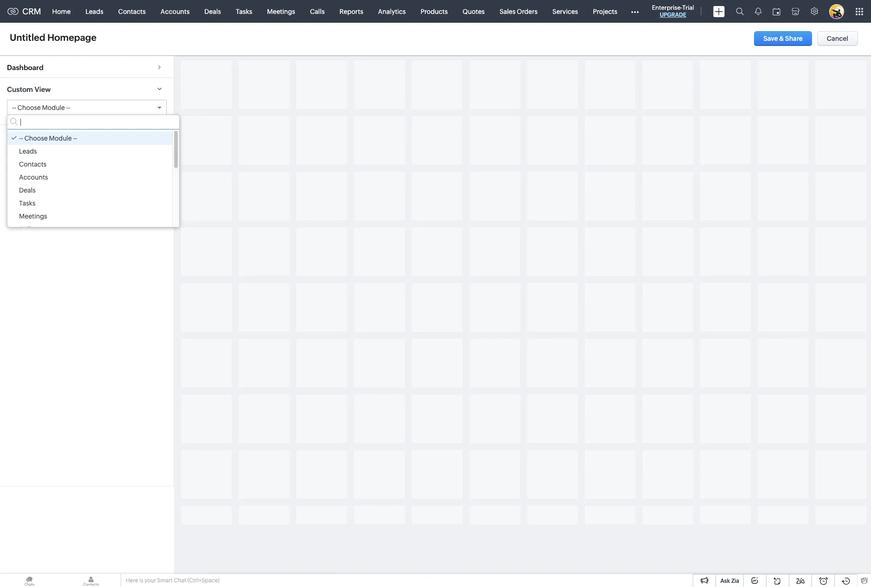 Task type: describe. For each thing, give the bounding box(es) containing it.
meetings inside tree
[[19, 213, 47, 220]]

leads link
[[78, 0, 111, 23]]

smart
[[157, 578, 173, 585]]

calls link
[[303, 0, 332, 23]]

contacts link
[[111, 0, 153, 23]]

custom view
[[7, 86, 51, 93]]

(ctrl+space)
[[188, 578, 220, 585]]

signals element
[[750, 0, 768, 23]]

-- Choose Module -- field
[[7, 100, 166, 115]]

accounts link
[[153, 0, 197, 23]]

chat
[[174, 578, 186, 585]]

trial
[[683, 4, 695, 11]]

custom view link
[[0, 78, 174, 100]]

dashboard link
[[0, 56, 174, 78]]

deals link
[[197, 0, 229, 23]]

1 horizontal spatial calls
[[310, 8, 325, 15]]

module for tree containing -- choose module --
[[49, 135, 72, 142]]

analytics
[[378, 8, 406, 15]]

products
[[421, 8, 448, 15]]

meetings inside meetings link
[[267, 8, 295, 15]]

dashboard
[[7, 64, 43, 72]]

signals image
[[756, 7, 762, 15]]

create menu image
[[714, 6, 725, 17]]

0 vertical spatial contacts
[[118, 8, 146, 15]]

custom
[[7, 86, 33, 93]]

cancel
[[827, 35, 849, 42]]

calendar image
[[773, 8, 781, 15]]

projects
[[593, 8, 618, 15]]

services link
[[545, 0, 586, 23]]

deals inside tree
[[19, 187, 36, 194]]

home link
[[45, 0, 78, 23]]

ask zia
[[721, 579, 740, 585]]

Other Modules field
[[625, 4, 645, 19]]

-- choose module -- inside -- choose module -- field
[[12, 104, 70, 112]]

1 horizontal spatial leads
[[86, 8, 103, 15]]

profile image
[[830, 4, 845, 19]]

crm link
[[7, 7, 41, 16]]

tasks link
[[229, 0, 260, 23]]

search element
[[731, 0, 750, 23]]

0 horizontal spatial tasks
[[19, 200, 35, 207]]

sales
[[500, 8, 516, 15]]

reports link
[[332, 0, 371, 23]]

view
[[35, 86, 51, 93]]

projects link
[[586, 0, 625, 23]]

1 horizontal spatial deals
[[205, 8, 221, 15]]

save
[[764, 35, 779, 42]]

here is your smart chat (ctrl+space)
[[126, 578, 220, 585]]

quotes
[[463, 8, 485, 15]]

1 vertical spatial accounts
[[19, 174, 48, 181]]

save & share
[[764, 35, 803, 42]]

chats image
[[0, 575, 59, 588]]

profile element
[[824, 0, 850, 23]]

choose for -- choose module -- field
[[17, 104, 41, 112]]

ask
[[721, 579, 731, 585]]



Task type: vqa. For each thing, say whether or not it's contained in the screenshot.
Search text box
no



Task type: locate. For each thing, give the bounding box(es) containing it.
module inside field
[[42, 104, 65, 112]]

1 horizontal spatial contacts
[[118, 8, 146, 15]]

enterprise-trial upgrade
[[652, 4, 695, 18]]

1 vertical spatial contacts
[[19, 161, 47, 168]]

1 vertical spatial calls
[[19, 226, 34, 233]]

services
[[553, 8, 579, 15]]

tree containing -- choose module --
[[7, 130, 179, 236]]

contacts inside tree
[[19, 161, 47, 168]]

0 vertical spatial -- choose module --
[[12, 104, 70, 112]]

choose for tree containing -- choose module --
[[24, 135, 48, 142]]

quotes link
[[456, 0, 493, 23]]

0 vertical spatial tasks
[[236, 8, 252, 15]]

1 horizontal spatial accounts
[[161, 8, 190, 15]]

module down view
[[42, 104, 65, 112]]

0 vertical spatial leads
[[86, 8, 103, 15]]

calls inside tree
[[19, 226, 34, 233]]

search image
[[737, 7, 744, 15]]

0 vertical spatial calls
[[310, 8, 325, 15]]

0 horizontal spatial leads
[[19, 148, 37, 155]]

contacts image
[[62, 575, 120, 588]]

your
[[145, 578, 156, 585]]

here
[[126, 578, 138, 585]]

sales orders
[[500, 8, 538, 15]]

-- choose module --
[[12, 104, 70, 112], [19, 135, 77, 142]]

0 horizontal spatial accounts
[[19, 174, 48, 181]]

1 vertical spatial leads
[[19, 148, 37, 155]]

reports
[[340, 8, 364, 15]]

tree
[[7, 130, 179, 236]]

share
[[786, 35, 803, 42]]

zia
[[732, 579, 740, 585]]

0 horizontal spatial deals
[[19, 187, 36, 194]]

None search field
[[7, 115, 179, 130]]

1 vertical spatial tasks
[[19, 200, 35, 207]]

None text field
[[7, 31, 122, 44]]

0 vertical spatial meetings
[[267, 8, 295, 15]]

0 horizontal spatial contacts
[[19, 161, 47, 168]]

0 vertical spatial deals
[[205, 8, 221, 15]]

1 vertical spatial -- choose module --
[[19, 135, 77, 142]]

calls
[[310, 8, 325, 15], [19, 226, 34, 233]]

module inside tree
[[49, 135, 72, 142]]

upgrade
[[660, 12, 687, 18]]

meetings
[[267, 8, 295, 15], [19, 213, 47, 220]]

module down -- choose module -- field
[[49, 135, 72, 142]]

tasks inside tasks link
[[236, 8, 252, 15]]

0 vertical spatial module
[[42, 104, 65, 112]]

is
[[139, 578, 143, 585]]

&
[[780, 35, 785, 42]]

enterprise-
[[652, 4, 683, 11]]

0 vertical spatial choose
[[17, 104, 41, 112]]

1 vertical spatial deals
[[19, 187, 36, 194]]

leads inside tree
[[19, 148, 37, 155]]

0 horizontal spatial calls
[[19, 226, 34, 233]]

-
[[12, 104, 14, 112], [14, 104, 16, 112], [66, 104, 68, 112], [68, 104, 70, 112], [19, 135, 21, 142], [21, 135, 23, 142], [73, 135, 75, 142], [75, 135, 77, 142]]

crm
[[22, 7, 41, 16]]

products link
[[413, 0, 456, 23]]

module
[[42, 104, 65, 112], [49, 135, 72, 142]]

choose
[[17, 104, 41, 112], [24, 135, 48, 142]]

0 horizontal spatial meetings
[[19, 213, 47, 220]]

module for -- choose module -- field
[[42, 104, 65, 112]]

0 vertical spatial accounts
[[161, 8, 190, 15]]

choose inside tree
[[24, 135, 48, 142]]

save & share button
[[755, 31, 813, 46]]

contacts
[[118, 8, 146, 15], [19, 161, 47, 168]]

tasks
[[236, 8, 252, 15], [19, 200, 35, 207]]

1 vertical spatial module
[[49, 135, 72, 142]]

sales orders link
[[493, 0, 545, 23]]

orders
[[517, 8, 538, 15]]

analytics link
[[371, 0, 413, 23]]

1 horizontal spatial tasks
[[236, 8, 252, 15]]

create menu element
[[708, 0, 731, 23]]

cancel button
[[818, 31, 859, 46]]

home
[[52, 8, 71, 15]]

1 vertical spatial choose
[[24, 135, 48, 142]]

choose inside field
[[17, 104, 41, 112]]

meetings link
[[260, 0, 303, 23]]

deals
[[205, 8, 221, 15], [19, 187, 36, 194]]

accounts inside accounts link
[[161, 8, 190, 15]]

1 vertical spatial meetings
[[19, 213, 47, 220]]

leads
[[86, 8, 103, 15], [19, 148, 37, 155]]

1 horizontal spatial meetings
[[267, 8, 295, 15]]

accounts
[[161, 8, 190, 15], [19, 174, 48, 181]]



